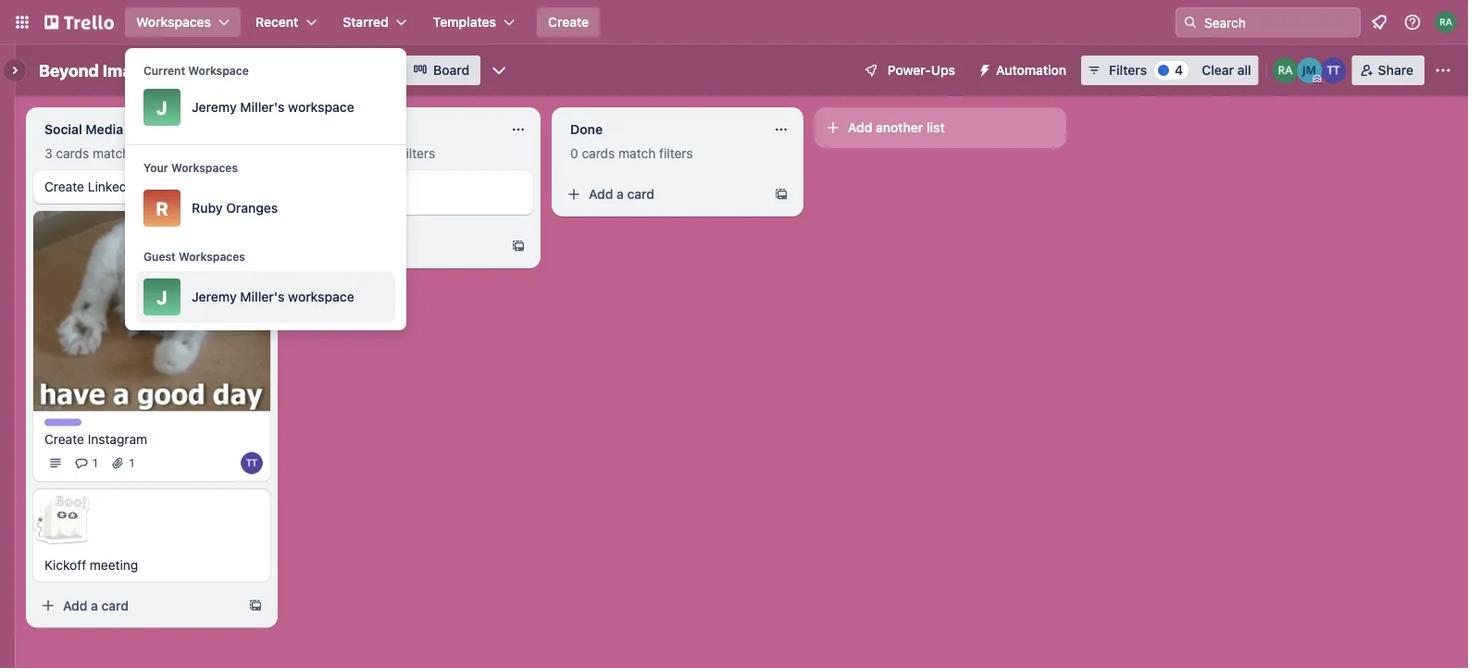 Task type: vqa. For each thing, say whether or not it's contained in the screenshot.
the topmost Color: green, title: none icon
no



Task type: locate. For each thing, give the bounding box(es) containing it.
miller's down guest workspaces
[[240, 289, 285, 305]]

2 horizontal spatial card
[[627, 187, 655, 202]]

filters for 0
[[659, 146, 693, 161]]

workspaces button
[[125, 7, 241, 37]]

back to home image
[[44, 7, 114, 37]]

ruby anderson (rubyanderson7) image
[[1435, 11, 1458, 33], [1273, 57, 1299, 83]]

guest workspaces
[[144, 250, 245, 263]]

2 filters from the left
[[402, 146, 435, 161]]

create inside button
[[548, 14, 589, 30]]

add a card
[[589, 187, 655, 202], [63, 598, 129, 613]]

filters down done text field
[[659, 146, 693, 161]]

filters down social media text box
[[133, 146, 167, 161]]

0 horizontal spatial add a card button
[[33, 591, 241, 621]]

1 filters from the left
[[133, 146, 167, 161]]

1
[[307, 146, 313, 161], [93, 457, 98, 470], [129, 457, 134, 470]]

your
[[144, 161, 168, 174]]

add down kickoff
[[63, 598, 87, 613]]

1 vertical spatial workspaces
[[171, 161, 238, 174]]

jeremy miller (jeremymiller198) image
[[1297, 57, 1323, 83]]

Done text field
[[559, 115, 763, 144]]

0 vertical spatial create from template… image
[[774, 187, 789, 202]]

a
[[617, 187, 624, 202], [91, 598, 98, 613]]

oranges
[[226, 200, 278, 216]]

pete ghost image
[[32, 489, 91, 549]]

color: purple, title: none image
[[44, 419, 81, 426]]

1 horizontal spatial match
[[619, 146, 656, 161]]

templates
[[433, 14, 496, 30]]

1 down create instagram
[[93, 457, 98, 470]]

create
[[548, 14, 589, 30], [44, 179, 84, 194], [44, 431, 84, 447]]

a down kickoff meeting at left
[[91, 598, 98, 613]]

workspaces down the ruby
[[179, 250, 245, 263]]

2 horizontal spatial add
[[848, 120, 873, 135]]

kickoff
[[44, 557, 86, 573]]

add a card button down 0 cards match filters
[[559, 180, 767, 209]]

1 match from the left
[[93, 146, 130, 161]]

1 vertical spatial jeremy
[[192, 289, 237, 305]]

power-ups
[[888, 63, 956, 78]]

2 vertical spatial add
[[63, 598, 87, 613]]

3 filters from the left
[[659, 146, 693, 161]]

add inside button
[[848, 120, 873, 135]]

0 horizontal spatial filters
[[133, 146, 167, 161]]

1 vertical spatial miller's
[[240, 289, 285, 305]]

a down 0 cards match filters
[[617, 187, 624, 202]]

cards inside social media 3 cards match filters
[[56, 146, 89, 161]]

starred
[[343, 14, 389, 30]]

2 vertical spatial create
[[44, 431, 84, 447]]

j down guest
[[157, 286, 167, 308]]

kickoff meeting
[[44, 557, 138, 573]]

0 vertical spatial workspaces
[[136, 14, 211, 30]]

sm image
[[970, 56, 996, 81]]

customize views image
[[490, 61, 509, 80]]

cards right the 3
[[56, 146, 89, 161]]

add a card down 0 cards match filters
[[589, 187, 655, 202]]

0 vertical spatial j
[[157, 96, 167, 118]]

match down done text field
[[619, 146, 656, 161]]

card
[[317, 146, 343, 161], [627, 187, 655, 202], [101, 598, 129, 613]]

1 vertical spatial jeremy miller's workspace
[[192, 289, 354, 305]]

workspaces
[[136, 14, 211, 30], [171, 161, 238, 174], [179, 250, 245, 263]]

1 horizontal spatial ruby anderson (rubyanderson7) image
[[1435, 11, 1458, 33]]

2 vertical spatial workspaces
[[179, 250, 245, 263]]

jeremy miller's workspace down workspace visible button
[[192, 100, 354, 115]]

1 horizontal spatial card
[[317, 146, 343, 161]]

0 horizontal spatial add
[[63, 598, 87, 613]]

0 horizontal spatial card
[[101, 598, 129, 613]]

jeremy
[[192, 100, 237, 115], [192, 289, 237, 305]]

filters for 1
[[402, 146, 435, 161]]

match
[[93, 146, 130, 161], [619, 146, 656, 161]]

1 horizontal spatial a
[[617, 187, 624, 202]]

1 left 'matches'
[[307, 146, 313, 161]]

add a card button for social media
[[33, 591, 241, 621]]

workspaces inside workspaces dropdown button
[[136, 14, 211, 30]]

1 horizontal spatial filters
[[402, 146, 435, 161]]

workspace
[[288, 100, 354, 115], [288, 289, 354, 305]]

match inside social media 3 cards match filters
[[93, 146, 130, 161]]

done
[[570, 122, 603, 137]]

jeremy miller's workspace down guest workspaces
[[192, 289, 354, 305]]

workspace right 'current'
[[188, 64, 249, 77]]

0 horizontal spatial add a card
[[63, 598, 129, 613]]

jeremy down star or unstar board image
[[192, 100, 237, 115]]

0 vertical spatial add a card button
[[559, 180, 767, 209]]

add another list
[[848, 120, 945, 135]]

current workspace
[[144, 64, 249, 77]]

jeremy down guest workspaces
[[192, 289, 237, 305]]

1 vertical spatial card
[[627, 187, 655, 202]]

0
[[570, 146, 578, 161]]

star or unstar board image
[[217, 63, 232, 78]]

2 horizontal spatial filters
[[659, 146, 693, 161]]

all
[[1238, 63, 1252, 78]]

0 horizontal spatial a
[[91, 598, 98, 613]]

another
[[876, 120, 924, 135]]

card for social media
[[101, 598, 129, 613]]

workspace visible button
[[243, 56, 398, 85]]

1 vertical spatial add a card
[[63, 598, 129, 613]]

share button
[[1353, 56, 1425, 85]]

j
[[157, 96, 167, 118], [157, 286, 167, 308]]

0 horizontal spatial cards
[[56, 146, 89, 161]]

1 vertical spatial workspace
[[288, 289, 354, 305]]

0 horizontal spatial match
[[93, 146, 130, 161]]

miller's
[[240, 100, 285, 115], [240, 289, 285, 305]]

0 vertical spatial create
[[548, 14, 589, 30]]

beyond imagination
[[39, 60, 197, 80]]

cards
[[56, 146, 89, 161], [582, 146, 615, 161]]

automation button
[[970, 56, 1078, 85]]

cards right 0
[[582, 146, 615, 161]]

beyond
[[39, 60, 99, 80]]

add for done
[[589, 187, 613, 202]]

1 vertical spatial create
[[44, 179, 84, 194]]

1 vertical spatial ruby anderson (rubyanderson7) image
[[1273, 57, 1299, 83]]

0 vertical spatial add a card
[[589, 187, 655, 202]]

media
[[85, 122, 123, 137]]

create from template… image
[[774, 187, 789, 202], [511, 239, 526, 254]]

1 horizontal spatial cards
[[582, 146, 615, 161]]

0 horizontal spatial ruby anderson (rubyanderson7) image
[[1273, 57, 1299, 83]]

1 horizontal spatial workspace
[[276, 63, 345, 78]]

1 horizontal spatial add a card button
[[559, 180, 767, 209]]

0 cards match filters
[[570, 146, 693, 161]]

card down 0 cards match filters
[[627, 187, 655, 202]]

linkedin
[[88, 179, 138, 194]]

workspace down recent dropdown button
[[276, 63, 345, 78]]

0 vertical spatial jeremy
[[192, 100, 237, 115]]

workspaces up 'current'
[[136, 14, 211, 30]]

jeremy miller's workspace
[[192, 100, 354, 115], [192, 289, 354, 305]]

1 vertical spatial add
[[589, 187, 613, 202]]

board link
[[402, 56, 481, 85]]

0 vertical spatial a
[[617, 187, 624, 202]]

1 vertical spatial j
[[157, 286, 167, 308]]

1 horizontal spatial add a card
[[589, 187, 655, 202]]

match down media
[[93, 146, 130, 161]]

1 vertical spatial a
[[91, 598, 98, 613]]

workspace visible
[[276, 63, 387, 78]]

social
[[44, 122, 82, 137]]

templates button
[[422, 7, 526, 37]]

2 horizontal spatial 1
[[307, 146, 313, 161]]

filters right 'matches'
[[402, 146, 435, 161]]

share
[[1379, 63, 1414, 78]]

1 vertical spatial add a card button
[[33, 591, 241, 621]]

0 notifications image
[[1369, 11, 1391, 33]]

a for done
[[617, 187, 624, 202]]

1 workspace from the top
[[288, 100, 354, 115]]

current
[[144, 64, 185, 77]]

workspaces up the ruby
[[171, 161, 238, 174]]

0 vertical spatial card
[[317, 146, 343, 161]]

2 vertical spatial card
[[101, 598, 129, 613]]

None text field
[[296, 115, 500, 144]]

0 horizontal spatial 1
[[93, 457, 98, 470]]

create for create
[[548, 14, 589, 30]]

add left the 'another'
[[848, 120, 873, 135]]

social media 3 cards match filters
[[44, 122, 167, 161]]

2 j from the top
[[157, 286, 167, 308]]

clear all
[[1202, 63, 1252, 78]]

1 cards from the left
[[56, 146, 89, 161]]

ruby anderson (rubyanderson7) image left this member is an admin of this board. icon
[[1273, 57, 1299, 83]]

miller's down workspace visible button
[[240, 100, 285, 115]]

create linkedin link
[[44, 178, 259, 196]]

add
[[848, 120, 873, 135], [589, 187, 613, 202], [63, 598, 87, 613]]

add a card button down kickoff meeting 'link'
[[33, 591, 241, 621]]

add down 0 cards match filters
[[589, 187, 613, 202]]

add a card down kickoff meeting at left
[[63, 598, 129, 613]]

j down 'current'
[[157, 96, 167, 118]]

Social Media text field
[[33, 115, 237, 144]]

card down meeting on the left bottom of the page
[[101, 598, 129, 613]]

show menu image
[[1434, 61, 1453, 80]]

workspace
[[276, 63, 345, 78], [188, 64, 249, 77]]

matches
[[347, 146, 398, 161]]

1 down instagram
[[129, 457, 134, 470]]

2 jeremy miller's workspace from the top
[[192, 289, 354, 305]]

add for social media
[[63, 598, 87, 613]]

0 vertical spatial jeremy miller's workspace
[[192, 100, 354, 115]]

switch to… image
[[13, 13, 31, 31]]

instagram
[[88, 431, 147, 447]]

primary element
[[0, 0, 1469, 44]]

your workspaces
[[144, 161, 238, 174]]

0 vertical spatial miller's
[[240, 100, 285, 115]]

ups
[[931, 63, 956, 78]]

ruby anderson (rubyanderson7) image right open information menu "image"
[[1435, 11, 1458, 33]]

this member is an admin of this board. image
[[1314, 75, 1322, 83]]

card left 'matches'
[[317, 146, 343, 161]]

create instagram link
[[44, 430, 259, 449]]

0 vertical spatial workspace
[[288, 100, 354, 115]]

ruby
[[192, 200, 223, 216]]

0 vertical spatial ruby anderson (rubyanderson7) image
[[1435, 11, 1458, 33]]

search image
[[1183, 15, 1198, 30]]

add a card button
[[559, 180, 767, 209], [33, 591, 241, 621]]

1 vertical spatial create from template… image
[[511, 239, 526, 254]]

0 vertical spatial add
[[848, 120, 873, 135]]

1 horizontal spatial add
[[589, 187, 613, 202]]

filters
[[133, 146, 167, 161], [402, 146, 435, 161], [659, 146, 693, 161]]



Task type: describe. For each thing, give the bounding box(es) containing it.
meeting
[[90, 557, 138, 573]]

clear
[[1202, 63, 1234, 78]]

terry turtle (terryturtle) image
[[1321, 57, 1347, 83]]

add a card button for done
[[559, 180, 767, 209]]

1 horizontal spatial 1
[[129, 457, 134, 470]]

imagination
[[103, 60, 197, 80]]

r
[[156, 197, 168, 219]]

1 miller's from the top
[[240, 100, 285, 115]]

workspaces for guest
[[179, 250, 245, 263]]

a for social media
[[91, 598, 98, 613]]

workspaces for your
[[171, 161, 238, 174]]

kickoff meeting link
[[44, 556, 259, 575]]

2 match from the left
[[619, 146, 656, 161]]

Board name text field
[[30, 56, 206, 85]]

1 jeremy from the top
[[192, 100, 237, 115]]

2 miller's from the top
[[240, 289, 285, 305]]

1 horizontal spatial create from template… image
[[774, 187, 789, 202]]

guest
[[144, 250, 176, 263]]

clear all button
[[1195, 56, 1259, 85]]

workspace inside button
[[276, 63, 345, 78]]

recent
[[256, 14, 298, 30]]

starred button
[[332, 7, 418, 37]]

0 horizontal spatial workspace
[[188, 64, 249, 77]]

4
[[1175, 63, 1184, 78]]

card for done
[[627, 187, 655, 202]]

open information menu image
[[1404, 13, 1422, 31]]

1 jeremy miller's workspace from the top
[[192, 100, 354, 115]]

3
[[44, 146, 52, 161]]

add a card for done
[[589, 187, 655, 202]]

0 horizontal spatial create from template… image
[[511, 239, 526, 254]]

recent button
[[245, 7, 328, 37]]

power-ups button
[[851, 56, 967, 85]]

2 workspace from the top
[[288, 289, 354, 305]]

list
[[927, 120, 945, 135]]

create linkedin
[[44, 179, 138, 194]]

2 jeremy from the top
[[192, 289, 237, 305]]

Search field
[[1198, 8, 1360, 36]]

create from template… image
[[248, 599, 263, 613]]

create instagram
[[44, 431, 147, 447]]

power-
[[888, 63, 931, 78]]

board
[[433, 63, 470, 78]]

create button
[[537, 7, 600, 37]]

1 j from the top
[[157, 96, 167, 118]]

automation
[[996, 63, 1067, 78]]

terry turtle (terryturtle) image
[[241, 452, 263, 475]]

add another list button
[[815, 107, 1067, 148]]

ruby oranges
[[192, 200, 278, 216]]

create for create instagram
[[44, 431, 84, 447]]

visible
[[348, 63, 387, 78]]

1 card matches filters
[[307, 146, 435, 161]]

filters inside social media 3 cards match filters
[[133, 146, 167, 161]]

2 cards from the left
[[582, 146, 615, 161]]

add a card for social media
[[63, 598, 129, 613]]

filters
[[1110, 63, 1147, 78]]

create for create linkedin
[[44, 179, 84, 194]]



